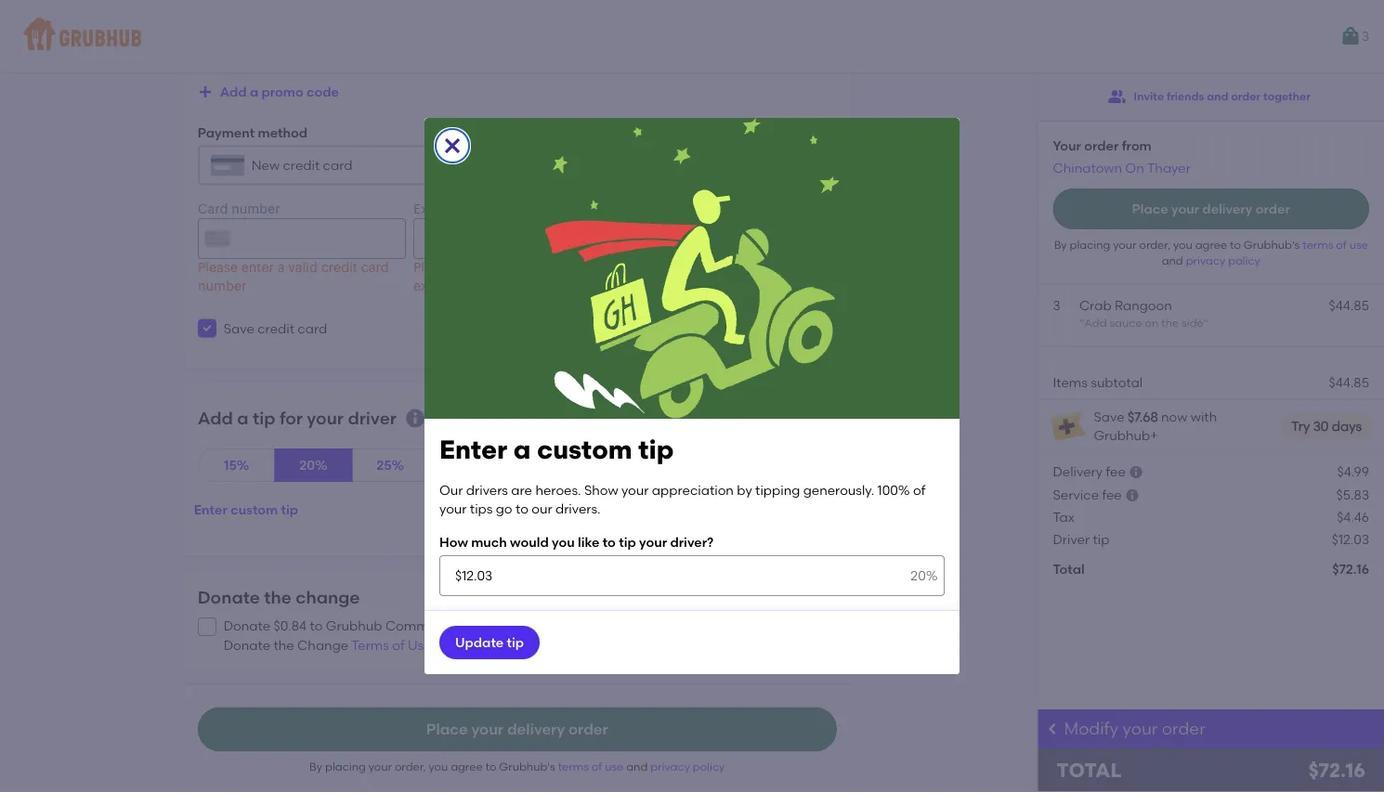 Task type: locate. For each thing, give the bounding box(es) containing it.
enter up drivers at the bottom of the page
[[440, 435, 508, 466]]

add up 15%
[[198, 408, 233, 429]]

1 " from the left
[[1080, 316, 1085, 329]]

1 vertical spatial by placing your order, you agree to grubhub's terms of use and privacy policy
[[310, 761, 725, 774]]

1 horizontal spatial 3
[[1362, 28, 1370, 44]]

placing for rightmost place your delivery order button
[[1070, 238, 1111, 251]]

30% button
[[428, 449, 506, 482]]

card up add a tip for your driver
[[298, 321, 327, 336]]

you inside "by placing your order, you agree to grubhub's terms of use and privacy policy"
[[1174, 238, 1193, 251]]

1 vertical spatial by
[[501, 619, 516, 634]]

items subtotal
[[1053, 374, 1143, 390]]

tip inside "button"
[[281, 502, 298, 518]]

0 horizontal spatial enter
[[194, 502, 228, 518]]

20%
[[299, 458, 328, 473], [911, 568, 938, 584]]

$72.16
[[1333, 562, 1370, 578], [1309, 759, 1366, 783]]

agree
[[1196, 238, 1228, 251], [657, 619, 695, 634], [451, 761, 483, 774]]

1 horizontal spatial and
[[1162, 254, 1184, 267]]

a for custom
[[514, 435, 531, 466]]

driver?
[[670, 535, 714, 551]]

1 vertical spatial terms
[[558, 761, 589, 774]]

total down driver
[[1053, 562, 1085, 578]]

your inside "by placing your order, you agree to grubhub's terms of use and privacy policy"
[[1114, 238, 1137, 251]]

community
[[386, 619, 460, 634]]

update
[[455, 635, 504, 651]]

use inside "by placing your order, you agree to grubhub's terms of use and privacy policy"
[[1350, 238, 1369, 251]]

custom up the show
[[537, 435, 632, 466]]

payment
[[198, 124, 255, 140]]

place your delivery order for the bottom place your delivery order button's terms of use link
[[426, 721, 608, 739]]

delivery fee
[[1053, 464, 1126, 479]]

2 vertical spatial by
[[310, 761, 323, 774]]

0 vertical spatial total
[[1053, 562, 1085, 578]]

0 vertical spatial policy
[[1229, 254, 1261, 267]]

donate inside "by checking this box you agree to the donate the change"
[[224, 637, 271, 653]]

credit for new
[[283, 157, 320, 173]]

1 vertical spatial add
[[1085, 316, 1107, 329]]

$4.99
[[1338, 464, 1370, 479]]

the
[[1162, 316, 1180, 329], [264, 588, 292, 608], [714, 619, 734, 634], [274, 637, 294, 653]]

custom down '15%' button
[[231, 502, 278, 518]]

place down on
[[1133, 201, 1169, 217]]

and inside button
[[1207, 89, 1229, 103]]

1 horizontal spatial save
[[1094, 409, 1125, 425]]

enter custom tip
[[194, 502, 298, 518]]

0 horizontal spatial place
[[426, 721, 468, 739]]

0 horizontal spatial 20%
[[299, 458, 328, 473]]

by inside "by checking this box you agree to the donate the change"
[[501, 619, 516, 634]]

by inside "by placing your order, you agree to grubhub's terms of use and privacy policy"
[[1054, 238, 1067, 251]]

a left promo
[[250, 84, 259, 100]]

$44.85 inside $44.85 " add sauce on the side "
[[1329, 298, 1370, 313]]

0 vertical spatial terms of use link
[[1303, 238, 1369, 251]]

0 horizontal spatial custom
[[231, 502, 278, 518]]

$44.85
[[1329, 298, 1370, 313], [1329, 374, 1370, 390]]

1 horizontal spatial 20%
[[911, 568, 938, 584]]

sauce
[[1110, 316, 1143, 329]]

1 vertical spatial custom
[[231, 502, 278, 518]]

0 vertical spatial fee
[[1106, 464, 1126, 479]]

1 horizontal spatial custom
[[537, 435, 632, 466]]

1 horizontal spatial agree
[[657, 619, 695, 634]]

add
[[220, 84, 247, 100], [1085, 316, 1107, 329], [198, 408, 233, 429]]

0 horizontal spatial place your delivery order
[[426, 721, 608, 739]]

add inside add a promo code button
[[220, 84, 247, 100]]

0 vertical spatial terms
[[1303, 238, 1334, 251]]

add up payment
[[220, 84, 247, 100]]

grubhub's for rightmost place your delivery order button
[[1244, 238, 1300, 251]]

2 horizontal spatial by
[[1054, 238, 1067, 251]]

0 vertical spatial credit
[[283, 157, 320, 173]]

1 horizontal spatial place your delivery order
[[1133, 201, 1291, 217]]

2 horizontal spatial and
[[1207, 89, 1229, 103]]

1 vertical spatial donate
[[224, 619, 271, 634]]

your
[[1172, 201, 1200, 217], [1114, 238, 1137, 251], [307, 408, 344, 429], [622, 483, 649, 498], [440, 501, 467, 517], [639, 535, 667, 551], [1123, 719, 1158, 739], [472, 721, 504, 739], [369, 761, 392, 774]]

0 horizontal spatial and
[[627, 761, 648, 774]]

0 vertical spatial 3
[[1362, 28, 1370, 44]]

" right on
[[1204, 316, 1209, 329]]

20% inside the 20% button
[[299, 458, 328, 473]]

donate for donate the change
[[198, 588, 260, 608]]

place your delivery order button down update tip button on the bottom of page
[[198, 708, 837, 753]]

placing
[[1070, 238, 1111, 251], [325, 761, 366, 774]]

2 vertical spatial add
[[198, 408, 233, 429]]

$44.85 for $44.85
[[1329, 374, 1370, 390]]

1 vertical spatial 20%
[[911, 568, 938, 584]]

1 horizontal spatial "
[[1204, 316, 1209, 329]]

0 horizontal spatial privacy policy link
[[651, 761, 725, 774]]

donate
[[198, 588, 260, 608], [224, 619, 271, 634], [224, 637, 271, 653]]

show
[[584, 483, 619, 498]]

1 horizontal spatial placing
[[1070, 238, 1111, 251]]

0 horizontal spatial policy
[[693, 761, 725, 774]]

people icon image
[[1108, 87, 1127, 106]]

0 horizontal spatial terms of use link
[[558, 761, 627, 774]]

" down the crab
[[1080, 316, 1085, 329]]

enter a custom tip
[[440, 435, 674, 466]]

1 $44.85 from the top
[[1329, 298, 1370, 313]]

0 horizontal spatial placing
[[325, 761, 366, 774]]

1 vertical spatial credit
[[258, 321, 295, 336]]

driver tip
[[1053, 532, 1110, 548]]

on
[[1145, 316, 1159, 329]]

terms of use link
[[1303, 238, 1369, 251], [558, 761, 627, 774]]

0 horizontal spatial terms
[[558, 761, 589, 774]]

order, for rightmost place your delivery order button
[[1140, 238, 1171, 251]]

fee up service fee
[[1106, 464, 1126, 479]]

0 vertical spatial custom
[[537, 435, 632, 466]]

a up are
[[514, 435, 531, 466]]

and
[[1207, 89, 1229, 103], [1162, 254, 1184, 267], [627, 761, 648, 774]]

0 horizontal spatial grubhub's
[[499, 761, 556, 774]]

1 vertical spatial place
[[426, 721, 468, 739]]

0 vertical spatial privacy
[[1186, 254, 1226, 267]]

donate for donate $0.84 to grubhub community fund.
[[224, 619, 271, 634]]

0 vertical spatial save
[[224, 321, 255, 336]]

0 vertical spatial delivery
[[1203, 201, 1253, 217]]

0 vertical spatial donate
[[198, 588, 260, 608]]

0 horizontal spatial by
[[310, 761, 323, 774]]

0 horizontal spatial save
[[224, 321, 255, 336]]

invite
[[1134, 89, 1165, 103]]

grubhub+
[[1094, 428, 1159, 444]]

credit right new
[[283, 157, 320, 173]]

0 horizontal spatial use
[[605, 761, 624, 774]]

1 horizontal spatial privacy policy link
[[1186, 254, 1261, 267]]

place your delivery order button
[[1053, 189, 1370, 229], [198, 708, 837, 753]]

to
[[1230, 238, 1242, 251], [516, 501, 529, 517], [603, 535, 616, 551], [310, 619, 323, 634], [698, 619, 711, 634], [486, 761, 497, 774]]

privacy policy link for rightmost place your delivery order button terms of use link
[[1186, 254, 1261, 267]]

3 inside button
[[1362, 28, 1370, 44]]

$44.85 " add sauce on the side "
[[1080, 298, 1370, 329]]

0 horizontal spatial "
[[1080, 316, 1085, 329]]

add down the crab
[[1085, 316, 1107, 329]]

modify
[[1065, 719, 1119, 739]]

main navigation navigation
[[0, 0, 1385, 72]]

method
[[258, 124, 308, 140]]

use
[[1350, 238, 1369, 251], [605, 761, 624, 774]]

custom inside "button"
[[231, 502, 278, 518]]

enter down '15%' button
[[194, 502, 228, 518]]

of inside "by placing your order, you agree to grubhub's terms of use and privacy policy"
[[1337, 238, 1347, 251]]

1 vertical spatial card
[[298, 321, 327, 336]]

together
[[1264, 89, 1311, 103]]

0 vertical spatial grubhub's
[[1244, 238, 1300, 251]]

fee down delivery fee
[[1103, 487, 1122, 503]]

privacy
[[1186, 254, 1226, 267], [651, 761, 690, 774]]

place your delivery order button down the thayer
[[1053, 189, 1370, 229]]

donate the change
[[198, 588, 360, 608]]

total down 'modify' on the right of page
[[1057, 759, 1122, 783]]

0 vertical spatial place your delivery order
[[1133, 201, 1291, 217]]

1 vertical spatial agree
[[657, 619, 695, 634]]

30%
[[453, 458, 482, 473]]

grubhub's inside "by placing your order, you agree to grubhub's terms of use and privacy policy"
[[1244, 238, 1300, 251]]

terms inside "by placing your order, you agree to grubhub's terms of use and privacy policy"
[[1303, 238, 1334, 251]]

custom
[[537, 435, 632, 466], [231, 502, 278, 518]]

delivery for rightmost place your delivery order button terms of use link
[[1203, 201, 1253, 217]]

0 vertical spatial add
[[220, 84, 247, 100]]

0 vertical spatial by
[[1054, 238, 1067, 251]]

0 vertical spatial a
[[250, 84, 259, 100]]

1 horizontal spatial privacy
[[1186, 254, 1226, 267]]

credit for save
[[258, 321, 295, 336]]

our drivers are heroes. show your appreciation by tipping generously. 100% of your tips go to our drivers.
[[440, 483, 926, 517]]

enter for enter a custom tip
[[440, 435, 508, 466]]

side
[[1182, 316, 1204, 329]]

order, inside "by placing your order, you agree to grubhub's terms of use and privacy policy"
[[1140, 238, 1171, 251]]

of inside our drivers are heroes. show your appreciation by tipping generously. 100% of your tips go to our drivers.
[[914, 483, 926, 498]]

1 horizontal spatial use
[[1350, 238, 1369, 251]]

2 horizontal spatial a
[[514, 435, 531, 466]]

tip down the 20% button
[[281, 502, 298, 518]]

0 horizontal spatial order,
[[395, 761, 426, 774]]

2 horizontal spatial agree
[[1196, 238, 1228, 251]]

box
[[605, 619, 628, 634]]

enter inside "button"
[[194, 502, 228, 518]]

change
[[297, 637, 349, 653]]

1 horizontal spatial delivery
[[1203, 201, 1253, 217]]

0 horizontal spatial a
[[237, 408, 249, 429]]

0 horizontal spatial privacy
[[651, 761, 690, 774]]

1 vertical spatial privacy policy link
[[651, 761, 725, 774]]

by
[[1054, 238, 1067, 251], [501, 619, 516, 634], [310, 761, 323, 774]]

0 vertical spatial enter
[[440, 435, 508, 466]]

terms
[[1303, 238, 1334, 251], [558, 761, 589, 774]]

generously.
[[804, 483, 875, 498]]

this
[[580, 619, 602, 634]]

place your delivery order
[[1133, 201, 1291, 217], [426, 721, 608, 739]]

a inside button
[[250, 84, 259, 100]]

1 vertical spatial placing
[[325, 761, 366, 774]]

crab rangoon
[[1080, 298, 1173, 313]]

card for new credit card
[[323, 157, 353, 173]]

credit up for
[[258, 321, 295, 336]]

service
[[1053, 487, 1099, 503]]

a
[[250, 84, 259, 100], [237, 408, 249, 429], [514, 435, 531, 466]]

0 vertical spatial place your delivery order button
[[1053, 189, 1370, 229]]

1 vertical spatial order,
[[395, 761, 426, 774]]

fee for service fee
[[1103, 487, 1122, 503]]

100%
[[878, 483, 910, 498]]

1 vertical spatial use
[[605, 761, 624, 774]]

1 vertical spatial a
[[237, 408, 249, 429]]

save credit card
[[224, 321, 327, 336]]

1 vertical spatial $44.85
[[1329, 374, 1370, 390]]

card right new
[[323, 157, 353, 173]]

place your delivery order down the thayer
[[1133, 201, 1291, 217]]

the inside $44.85 " add sauce on the side "
[[1162, 316, 1180, 329]]

place down .
[[426, 721, 468, 739]]

a for promo
[[250, 84, 259, 100]]

15% button
[[198, 449, 276, 482]]

a up 15%
[[237, 408, 249, 429]]

the right on
[[1162, 316, 1180, 329]]

you inside "by checking this box you agree to the donate the change"
[[631, 619, 654, 634]]

1 vertical spatial policy
[[693, 761, 725, 774]]

1 horizontal spatial order,
[[1140, 238, 1171, 251]]

learn more
[[765, 619, 837, 634]]

0 vertical spatial $44.85
[[1329, 298, 1370, 313]]

0 vertical spatial by placing your order, you agree to grubhub's terms of use and privacy policy
[[1054, 238, 1369, 267]]

1 horizontal spatial grubhub's
[[1244, 238, 1300, 251]]

placing for the bottom place your delivery order button
[[325, 761, 366, 774]]

1 vertical spatial $72.16
[[1309, 759, 1366, 783]]

place your delivery order down update tip button on the bottom of page
[[426, 721, 608, 739]]

2 vertical spatial a
[[514, 435, 531, 466]]

0 horizontal spatial delivery
[[507, 721, 565, 739]]

tip
[[253, 408, 276, 429], [639, 435, 674, 466], [281, 502, 298, 518], [1093, 532, 1110, 548], [619, 535, 636, 551], [507, 635, 524, 651]]

delivery
[[1203, 201, 1253, 217], [507, 721, 565, 739]]

25%
[[377, 458, 404, 473]]

1 horizontal spatial policy
[[1229, 254, 1261, 267]]

placing inside "by placing your order, you agree to grubhub's terms of use and privacy policy"
[[1070, 238, 1111, 251]]

add a promo code
[[220, 84, 339, 100]]

2 vertical spatial agree
[[451, 761, 483, 774]]

add a promo code button
[[198, 75, 339, 109]]

0 horizontal spatial by placing your order, you agree to grubhub's terms of use and privacy policy
[[310, 761, 725, 774]]

1 vertical spatial and
[[1162, 254, 1184, 267]]

fee
[[1106, 464, 1126, 479], [1103, 487, 1122, 503]]

tip inside button
[[507, 635, 524, 651]]

the left learn at the bottom right of the page
[[714, 619, 734, 634]]

0 vertical spatial use
[[1350, 238, 1369, 251]]

tip right the update
[[507, 635, 524, 651]]

1 horizontal spatial by
[[501, 619, 516, 634]]

svg image
[[198, 85, 213, 99], [441, 135, 464, 157], [201, 323, 213, 334], [404, 407, 426, 430], [1129, 465, 1144, 480], [1126, 488, 1140, 503], [201, 622, 213, 633]]

1 vertical spatial terms of use link
[[558, 761, 627, 774]]

2 vertical spatial donate
[[224, 637, 271, 653]]

by
[[737, 483, 753, 498]]

0 vertical spatial 20%
[[299, 458, 328, 473]]

rangoon
[[1115, 298, 1173, 313]]

for
[[280, 408, 303, 429]]

0 vertical spatial placing
[[1070, 238, 1111, 251]]

order inside button
[[1232, 89, 1261, 103]]

policy inside "by placing your order, you agree to grubhub's terms of use and privacy policy"
[[1229, 254, 1261, 267]]

you
[[1174, 238, 1193, 251], [552, 535, 575, 551], [631, 619, 654, 634], [429, 761, 448, 774]]

2 $44.85 from the top
[[1329, 374, 1370, 390]]

add for add a tip for your driver
[[198, 408, 233, 429]]



Task type: describe. For each thing, give the bounding box(es) containing it.
delivery for the bottom place your delivery order button's terms of use link
[[507, 721, 565, 739]]

0 vertical spatial $72.16
[[1333, 562, 1370, 578]]

3 button
[[1340, 20, 1370, 53]]

privacy policy link for the bottom place your delivery order button's terms of use link
[[651, 761, 725, 774]]

0 horizontal spatial agree
[[451, 761, 483, 774]]

card for save credit card
[[298, 321, 327, 336]]

change
[[296, 588, 360, 608]]

enter custom tip button
[[187, 493, 306, 527]]

invite friends and order together
[[1134, 89, 1311, 103]]

20% button
[[275, 449, 352, 482]]

how much would you like to tip your driver?
[[440, 535, 714, 551]]

save for save $7.68
[[1094, 409, 1125, 425]]

tip up 'appreciation'
[[639, 435, 674, 466]]

1 vertical spatial total
[[1057, 759, 1122, 783]]

1 vertical spatial 3
[[1053, 298, 1061, 313]]

try
[[1292, 419, 1311, 434]]

chinatown
[[1053, 160, 1123, 176]]

tip left for
[[253, 408, 276, 429]]

terms for the bottom place your delivery order button's terms of use link
[[558, 761, 589, 774]]

$12.03
[[1332, 532, 1370, 548]]

the up $0.84
[[264, 588, 292, 608]]

terms of use link
[[352, 637, 432, 653]]

like
[[578, 535, 600, 551]]

$7.68
[[1128, 409, 1159, 425]]

agree inside "by checking this box you agree to the donate the change"
[[657, 619, 695, 634]]

save $7.68
[[1094, 409, 1159, 425]]

our
[[440, 483, 463, 498]]

order inside the your order from chinatown on thayer
[[1085, 138, 1119, 153]]

use
[[408, 637, 432, 653]]

privacy inside "by placing your order, you agree to grubhub's terms of use and privacy policy"
[[1186, 254, 1226, 267]]

order, for the bottom place your delivery order button
[[395, 761, 426, 774]]

days
[[1332, 419, 1362, 434]]

update tip
[[455, 635, 524, 651]]

invite friends and order together button
[[1108, 80, 1311, 113]]

tax
[[1053, 510, 1075, 525]]

donate $0.84 to grubhub community fund.
[[224, 619, 501, 634]]

our
[[532, 501, 553, 517]]

tip right driver
[[1093, 532, 1110, 548]]

subscription badge image
[[1050, 408, 1087, 445]]

$0.84
[[274, 619, 307, 634]]

code
[[307, 84, 339, 100]]

your
[[1053, 138, 1082, 153]]

crab
[[1080, 298, 1112, 313]]

heroes.
[[536, 483, 581, 498]]

delivery
[[1053, 464, 1103, 479]]

and inside "by placing your order, you agree to grubhub's terms of use and privacy policy"
[[1162, 254, 1184, 267]]

service fee
[[1053, 487, 1122, 503]]

more
[[804, 619, 837, 634]]

terms of use .
[[352, 637, 435, 653]]

much
[[471, 535, 507, 551]]

checking
[[519, 619, 577, 634]]

policy for rightmost place your delivery order button terms of use link's privacy policy link
[[1229, 254, 1261, 267]]

subtotal
[[1091, 374, 1143, 390]]

add for add a promo code
[[220, 84, 247, 100]]

agree inside "by placing your order, you agree to grubhub's terms of use and privacy policy"
[[1196, 238, 1228, 251]]

now with grubhub+
[[1094, 409, 1218, 444]]

save for save credit card
[[224, 321, 255, 336]]

chinatown on thayer link
[[1053, 160, 1191, 176]]

add a tip for your driver
[[198, 408, 397, 429]]

1 vertical spatial privacy
[[651, 761, 690, 774]]

tips
[[470, 501, 493, 517]]

svg image inside add a promo code button
[[198, 85, 213, 99]]

grubhub's for the bottom place your delivery order button
[[499, 761, 556, 774]]

friends
[[1167, 89, 1205, 103]]

learn
[[765, 619, 801, 634]]

grubhub
[[326, 619, 382, 634]]

driver
[[348, 408, 397, 429]]

$5.83
[[1337, 487, 1370, 503]]

enter for enter custom tip
[[194, 502, 228, 518]]

fee for delivery fee
[[1106, 464, 1126, 479]]

policy for the bottom place your delivery order button's terms of use link's privacy policy link
[[693, 761, 725, 774]]

to inside "by checking this box you agree to the donate the change"
[[698, 619, 711, 634]]

new credit card
[[252, 157, 353, 173]]

thayer
[[1148, 160, 1191, 176]]

to inside "by placing your order, you agree to grubhub's terms of use and privacy policy"
[[1230, 238, 1242, 251]]

$44.85 for $44.85 " add sauce on the side "
[[1329, 298, 1370, 313]]

25% button
[[352, 449, 429, 482]]

Amount text field
[[440, 556, 945, 597]]

payment method
[[198, 124, 308, 140]]

30
[[1314, 419, 1329, 434]]

terms for rightmost place your delivery order button terms of use link
[[1303, 238, 1334, 251]]

tip right like
[[619, 535, 636, 551]]

to inside our drivers are heroes. show your appreciation by tipping generously. 100% of your tips go to our drivers.
[[516, 501, 529, 517]]

1 vertical spatial place your delivery order button
[[198, 708, 837, 753]]

drivers
[[466, 483, 508, 498]]

$4.46
[[1337, 510, 1370, 525]]

add inside $44.85 " add sauce on the side "
[[1085, 316, 1107, 329]]

on
[[1126, 160, 1145, 176]]

15%
[[224, 458, 249, 473]]

by checking this box you agree to the donate the change
[[224, 619, 734, 653]]

terms of use link for rightmost place your delivery order button
[[1303, 238, 1369, 251]]

1 horizontal spatial place your delivery order button
[[1053, 189, 1370, 229]]

fund.
[[463, 619, 498, 634]]

terms of use link for the bottom place your delivery order button
[[558, 761, 627, 774]]

place your delivery order for rightmost place your delivery order button terms of use link
[[1133, 201, 1291, 217]]

new
[[252, 157, 280, 173]]

terms
[[352, 637, 389, 653]]

try 30 days
[[1292, 419, 1362, 434]]

.
[[432, 637, 435, 653]]

go
[[496, 501, 513, 517]]

1 horizontal spatial place
[[1133, 201, 1169, 217]]

1 horizontal spatial by placing your order, you agree to grubhub's terms of use and privacy policy
[[1054, 238, 1369, 267]]

the down $0.84
[[274, 637, 294, 653]]

update tip button
[[440, 626, 540, 660]]

how
[[440, 535, 468, 551]]

appreciation
[[652, 483, 734, 498]]

2 " from the left
[[1204, 316, 1209, 329]]

tipping
[[756, 483, 800, 498]]

promo
[[262, 84, 304, 100]]

modify your order
[[1065, 719, 1206, 739]]

now
[[1162, 409, 1188, 425]]

would
[[510, 535, 549, 551]]

a for tip
[[237, 408, 249, 429]]

drivers.
[[556, 501, 601, 517]]

from
[[1122, 138, 1152, 153]]

with
[[1191, 409, 1218, 425]]



Task type: vqa. For each thing, say whether or not it's contained in the screenshot.
the right PLACING
yes



